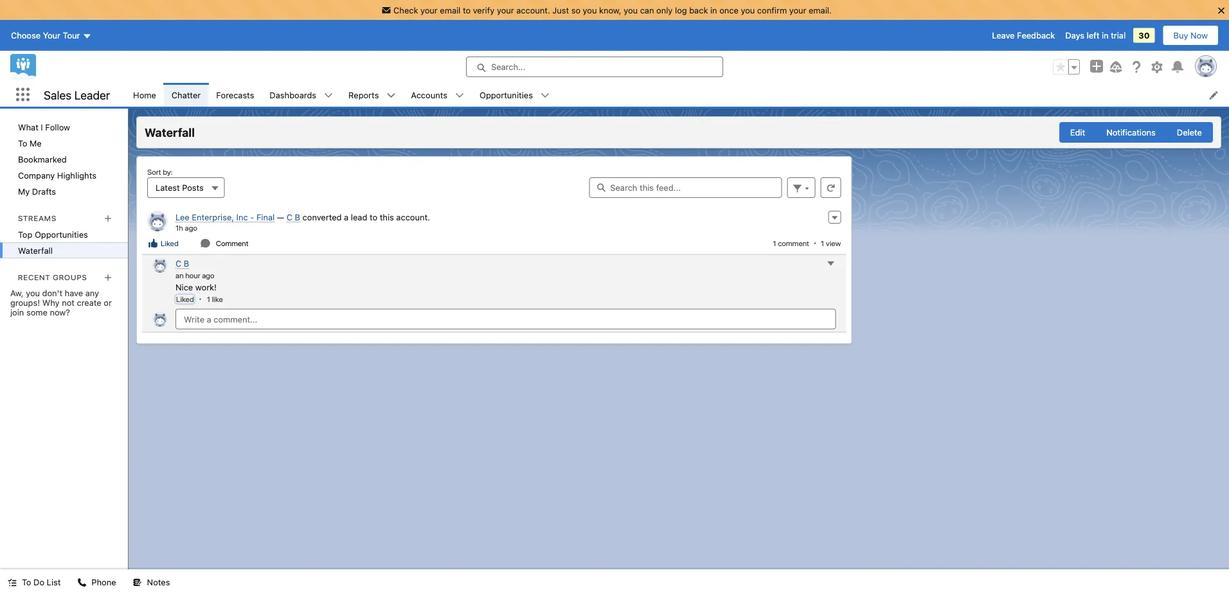 Task type: vqa. For each thing, say whether or not it's contained in the screenshot.
the "KB" for Sales
no



Task type: describe. For each thing, give the bounding box(es) containing it.
groups!
[[10, 298, 40, 308]]

to do list button
[[0, 570, 68, 596]]

delete
[[1178, 128, 1203, 137]]

-
[[250, 212, 254, 222]]

text default image for notes
[[133, 579, 142, 588]]

0 vertical spatial c b image
[[147, 211, 168, 232]]

join
[[10, 308, 24, 317]]

ago inside c b an hour ago
[[202, 271, 215, 280]]

you right so
[[583, 5, 597, 15]]

leave
[[993, 31, 1015, 40]]

home link
[[125, 83, 164, 107]]

drafts
[[32, 187, 56, 196]]

—
[[277, 212, 284, 222]]

so
[[572, 5, 581, 15]]

follow
[[45, 122, 70, 132]]

3 your from the left
[[790, 5, 807, 15]]

phone
[[92, 578, 116, 588]]

text default image inside liked button
[[148, 238, 158, 249]]

nice work!
[[176, 282, 217, 292]]

chatter link
[[164, 83, 209, 107]]

0 horizontal spatial in
[[711, 5, 718, 15]]

1 like button
[[206, 295, 224, 304]]

not
[[62, 298, 75, 308]]

buy now button
[[1163, 25, 1219, 46]]

inc
[[236, 212, 248, 222]]

top opportunities link
[[0, 226, 128, 243]]

check
[[394, 5, 418, 15]]

nice
[[176, 282, 193, 292]]

recent groups link
[[18, 273, 87, 282]]

text default image for accounts
[[455, 91, 464, 100]]

b inside c b an hour ago
[[184, 259, 189, 269]]

a
[[344, 212, 349, 222]]

you right once
[[741, 5, 755, 15]]

trial
[[1112, 31, 1126, 40]]

reports list item
[[341, 83, 404, 107]]

0 horizontal spatial c b link
[[176, 259, 189, 269]]

notes
[[147, 578, 170, 588]]

search...
[[491, 62, 526, 72]]

dashboards link
[[262, 83, 324, 107]]

choose your tour button
[[10, 25, 92, 46]]

liked inside liked button
[[161, 239, 179, 248]]

lee enterprise, inc - final link
[[176, 212, 275, 223]]

c inside lee enterprise, inc - final — c b converted a lead to this account. 1h ago
[[287, 212, 293, 222]]

by:
[[163, 167, 173, 176]]

sort
[[147, 167, 161, 176]]

any
[[85, 288, 99, 298]]

tour
[[63, 31, 80, 40]]

notes button
[[125, 570, 178, 596]]

c b an hour ago
[[176, 259, 215, 280]]

1h
[[176, 223, 183, 233]]

1 vertical spatial c b image
[[152, 312, 168, 327]]

text default image for reports
[[387, 91, 396, 100]]

to do list
[[22, 578, 61, 588]]

latest
[[156, 183, 180, 193]]

liked button for comment button
[[147, 238, 179, 249]]

dashboards
[[270, 90, 317, 100]]

company highlights link
[[0, 167, 128, 183]]

ago inside lee enterprise, inc - final — c b converted a lead to this account. 1h ago
[[185, 223, 197, 233]]

my drafts link
[[0, 183, 128, 199]]

like
[[212, 295, 223, 304]]

know,
[[599, 5, 622, 15]]

notifications button
[[1096, 122, 1167, 143]]

or
[[104, 298, 112, 308]]

Sort by: button
[[147, 178, 225, 198]]

1 view
[[821, 239, 841, 248]]

enterprise,
[[192, 212, 234, 222]]

bookmarked link
[[0, 151, 128, 167]]

notifications
[[1107, 128, 1156, 137]]

now?
[[50, 308, 70, 317]]

dashboards list item
[[262, 83, 341, 107]]

what i follow link
[[0, 119, 128, 135]]

text default image inside phone button
[[77, 579, 86, 588]]

streams link
[[18, 214, 57, 223]]

groups
[[53, 273, 87, 282]]

0 vertical spatial group
[[1054, 59, 1081, 75]]

comment
[[778, 239, 810, 248]]

only
[[657, 5, 673, 15]]

c inside c b an hour ago
[[176, 259, 182, 269]]

why
[[42, 298, 60, 308]]

30
[[1139, 31, 1150, 40]]

aw, you don't have any groups!
[[10, 288, 99, 308]]

forecasts link
[[209, 83, 262, 107]]

my
[[18, 187, 30, 196]]

me
[[30, 138, 42, 148]]

sales leader
[[44, 88, 110, 102]]

lead
[[351, 212, 367, 222]]

choose
[[11, 31, 41, 40]]

Search this feed... search field
[[589, 178, 782, 198]]

list containing home
[[125, 83, 1230, 107]]

to inside lee enterprise, inc - final — c b converted a lead to this account. 1h ago
[[370, 212, 378, 222]]

text default image for dashboards
[[324, 91, 333, 100]]

1 comment status
[[773, 238, 821, 249]]

edit button
[[1060, 122, 1097, 143]]

what
[[18, 122, 38, 132]]

create
[[77, 298, 101, 308]]

don't
[[42, 288, 62, 298]]

1 comment
[[773, 239, 810, 248]]



Task type: locate. For each thing, give the bounding box(es) containing it.
account.
[[517, 5, 550, 15], [396, 212, 430, 222]]

1 left like
[[207, 295, 210, 304]]

to left me
[[18, 138, 27, 148]]

do
[[33, 578, 44, 588]]

text default image
[[324, 91, 333, 100], [387, 91, 396, 100], [455, 91, 464, 100], [541, 91, 550, 100], [148, 238, 158, 249], [77, 579, 86, 588]]

can
[[640, 5, 654, 15]]

text default image for to do list
[[8, 579, 17, 588]]

opportunities up waterfall link
[[35, 230, 88, 239]]

choose your tour
[[11, 31, 80, 40]]

0 vertical spatial waterfall
[[145, 126, 195, 139]]

1 vertical spatial liked button
[[176, 295, 195, 304]]

waterfall down top
[[18, 246, 53, 255]]

1 horizontal spatial your
[[497, 5, 514, 15]]

just
[[553, 5, 569, 15]]

text default image left phone
[[77, 579, 86, 588]]

liked button for 1 like button
[[176, 295, 195, 304]]

in
[[711, 5, 718, 15], [1102, 31, 1109, 40]]

text default image for opportunities
[[541, 91, 550, 100]]

0 horizontal spatial account.
[[396, 212, 430, 222]]

1 your from the left
[[421, 5, 438, 15]]

1 horizontal spatial b
[[295, 212, 300, 222]]

text default image right accounts
[[455, 91, 464, 100]]

text default image inside to do list 'button'
[[8, 579, 17, 588]]

0 horizontal spatial opportunities
[[35, 230, 88, 239]]

delete button
[[1167, 122, 1214, 143]]

converted
[[303, 212, 342, 222]]

log
[[675, 5, 687, 15]]

some
[[26, 308, 48, 317]]

text default image left reports link
[[324, 91, 333, 100]]

ago
[[185, 223, 197, 233], [202, 271, 215, 280]]

0 horizontal spatial to
[[370, 212, 378, 222]]

opportunities down search...
[[480, 90, 533, 100]]

top opportunities waterfall
[[18, 230, 88, 255]]

opportunities
[[480, 90, 533, 100], [35, 230, 88, 239]]

company
[[18, 170, 55, 180]]

now
[[1191, 31, 1209, 40]]

liked
[[161, 239, 179, 248], [176, 295, 194, 304]]

final
[[257, 212, 275, 222]]

text default image up c b image
[[148, 238, 158, 249]]

1 left view
[[821, 239, 825, 248]]

your left email.
[[790, 5, 807, 15]]

to
[[463, 5, 471, 15], [370, 212, 378, 222]]

posts
[[182, 183, 204, 193]]

group containing edit
[[1060, 122, 1214, 143]]

0 horizontal spatial your
[[421, 5, 438, 15]]

your right the verify
[[497, 5, 514, 15]]

text default image inside accounts list item
[[455, 91, 464, 100]]

home
[[133, 90, 156, 100]]

0 vertical spatial to
[[18, 138, 27, 148]]

leave feedback link
[[993, 31, 1056, 40]]

reports
[[349, 90, 379, 100]]

accounts link
[[404, 83, 455, 107]]

1 like
[[207, 295, 223, 304]]

latest posts
[[156, 183, 204, 193]]

1 horizontal spatial ago
[[202, 271, 215, 280]]

1 vertical spatial to
[[22, 578, 31, 588]]

1 vertical spatial c b link
[[176, 259, 189, 269]]

check your email to verify your account. just so you know, you can only log back in once you confirm your email.
[[394, 5, 832, 15]]

phone button
[[70, 570, 124, 596]]

forecasts
[[216, 90, 254, 100]]

1 horizontal spatial in
[[1102, 31, 1109, 40]]

recent
[[18, 273, 51, 282]]

why not create or join some now?
[[10, 298, 112, 317]]

days
[[1066, 31, 1085, 40]]

your
[[43, 31, 60, 40]]

c b image down c b image
[[152, 312, 168, 327]]

what i follow to me bookmarked company highlights my drafts
[[18, 122, 96, 196]]

text default image left 'comment'
[[200, 238, 211, 249]]

1 vertical spatial b
[[184, 259, 189, 269]]

0 horizontal spatial waterfall
[[18, 246, 53, 255]]

account. right this
[[396, 212, 430, 222]]

edit
[[1071, 128, 1086, 137]]

liked down nice
[[176, 295, 194, 304]]

in right back
[[711, 5, 718, 15]]

1 horizontal spatial c
[[287, 212, 293, 222]]

1 vertical spatial ago
[[202, 271, 215, 280]]

verify
[[473, 5, 495, 15]]

1 for 1 comment
[[773, 239, 777, 248]]

comment button
[[200, 238, 249, 249]]

in right left
[[1102, 31, 1109, 40]]

comment
[[216, 239, 249, 248]]

recent groups
[[18, 273, 87, 282]]

text default image inside comment button
[[200, 238, 211, 249]]

0 vertical spatial c b link
[[287, 212, 300, 223]]

to
[[18, 138, 27, 148], [22, 578, 31, 588]]

c b, 1h ago element
[[142, 206, 847, 254]]

you inside "aw, you don't have any groups!"
[[26, 288, 40, 298]]

1 vertical spatial opportunities
[[35, 230, 88, 239]]

ago right 1h
[[185, 223, 197, 233]]

your left email
[[421, 5, 438, 15]]

1 horizontal spatial c b link
[[287, 212, 300, 223]]

to right email
[[463, 5, 471, 15]]

0 vertical spatial opportunities
[[480, 90, 533, 100]]

0 vertical spatial b
[[295, 212, 300, 222]]

reports link
[[341, 83, 387, 107]]

0 vertical spatial liked
[[161, 239, 179, 248]]

0 horizontal spatial ago
[[185, 223, 197, 233]]

text default image inside reports list item
[[387, 91, 396, 100]]

c b image
[[152, 258, 168, 273]]

opportunities inside top opportunities waterfall
[[35, 230, 88, 239]]

1 vertical spatial in
[[1102, 31, 1109, 40]]

opportunities list item
[[472, 83, 558, 107]]

2 horizontal spatial text default image
[[200, 238, 211, 249]]

1 horizontal spatial text default image
[[133, 579, 142, 588]]

0 vertical spatial in
[[711, 5, 718, 15]]

waterfall inside top opportunities waterfall
[[18, 246, 53, 255]]

0 vertical spatial c
[[287, 212, 293, 222]]

c up the an
[[176, 259, 182, 269]]

leader
[[74, 88, 110, 102]]

waterfall up by:
[[145, 126, 195, 139]]

you left can
[[624, 5, 638, 15]]

text default image inside opportunities list item
[[541, 91, 550, 100]]

liked button down nice
[[176, 295, 195, 304]]

an
[[176, 271, 184, 280]]

sort by:
[[147, 167, 173, 176]]

work!
[[195, 282, 217, 292]]

list
[[47, 578, 61, 588]]

1 vertical spatial c
[[176, 259, 182, 269]]

1 inside 1 comment status
[[773, 239, 777, 248]]

opportunities inside list item
[[480, 90, 533, 100]]

waterfall link
[[0, 243, 128, 259]]

text default image inside notes button
[[133, 579, 142, 588]]

b right —
[[295, 212, 300, 222]]

c b image left 1h
[[147, 211, 168, 232]]

c
[[287, 212, 293, 222], [176, 259, 182, 269]]

to inside what i follow to me bookmarked company highlights my drafts
[[18, 138, 27, 148]]

text default image
[[200, 238, 211, 249], [8, 579, 17, 588], [133, 579, 142, 588]]

hour
[[185, 271, 200, 280]]

you down recent
[[26, 288, 40, 298]]

text default image down search... button
[[541, 91, 550, 100]]

buy
[[1174, 31, 1189, 40]]

feedback
[[1018, 31, 1056, 40]]

c b link right —
[[287, 212, 300, 223]]

list
[[125, 83, 1230, 107]]

email
[[440, 5, 461, 15]]

Write a comment... text field
[[176, 309, 836, 330]]

to left this
[[370, 212, 378, 222]]

1 horizontal spatial waterfall
[[145, 126, 195, 139]]

c b link up the an
[[176, 259, 189, 269]]

c b link
[[287, 212, 300, 223], [176, 259, 189, 269]]

2 horizontal spatial your
[[790, 5, 807, 15]]

1 for 1 like
[[207, 295, 210, 304]]

accounts list item
[[404, 83, 472, 107]]

account. inside lee enterprise, inc - final — c b converted a lead to this account. 1h ago
[[396, 212, 430, 222]]

1 horizontal spatial opportunities
[[480, 90, 533, 100]]

0 vertical spatial ago
[[185, 223, 197, 233]]

left
[[1087, 31, 1100, 40]]

to left do
[[22, 578, 31, 588]]

0 horizontal spatial c
[[176, 259, 182, 269]]

0 horizontal spatial text default image
[[8, 579, 17, 588]]

have
[[65, 288, 83, 298]]

view
[[826, 239, 841, 248]]

text default image right reports
[[387, 91, 396, 100]]

c b image
[[147, 211, 168, 232], [152, 312, 168, 327]]

0 vertical spatial to
[[463, 5, 471, 15]]

1 vertical spatial group
[[1060, 122, 1214, 143]]

2 horizontal spatial 1
[[821, 239, 825, 248]]

buy now
[[1174, 31, 1209, 40]]

text default image inside dashboards list item
[[324, 91, 333, 100]]

lee enterprise, inc - final — c b converted a lead to this account. 1h ago
[[176, 212, 430, 233]]

1 horizontal spatial to
[[463, 5, 471, 15]]

liked down 1h
[[161, 239, 179, 248]]

liked button
[[147, 238, 179, 249], [176, 295, 195, 304]]

email.
[[809, 5, 832, 15]]

streams
[[18, 214, 57, 223]]

top
[[18, 230, 32, 239]]

to inside 'button'
[[22, 578, 31, 588]]

text default image left do
[[8, 579, 17, 588]]

0 horizontal spatial 1
[[207, 295, 210, 304]]

1 vertical spatial waterfall
[[18, 246, 53, 255]]

bookmarked
[[18, 154, 67, 164]]

accounts
[[411, 90, 448, 100]]

text default image left notes on the left of the page
[[133, 579, 142, 588]]

1 left comment
[[773, 239, 777, 248]]

b inside lee enterprise, inc - final — c b converted a lead to this account. 1h ago
[[295, 212, 300, 222]]

b
[[295, 212, 300, 222], [184, 259, 189, 269]]

liked button up c b image
[[147, 238, 179, 249]]

1 vertical spatial to
[[370, 212, 378, 222]]

aw,
[[10, 288, 24, 298]]

group
[[1054, 59, 1081, 75], [1060, 122, 1214, 143]]

1 vertical spatial account.
[[396, 212, 430, 222]]

account. left "just"
[[517, 5, 550, 15]]

2 your from the left
[[497, 5, 514, 15]]

0 vertical spatial account.
[[517, 5, 550, 15]]

opportunities link
[[472, 83, 541, 107]]

to me link
[[0, 135, 128, 151]]

1 horizontal spatial 1
[[773, 239, 777, 248]]

1 vertical spatial liked
[[176, 295, 194, 304]]

0 vertical spatial liked button
[[147, 238, 179, 249]]

1 horizontal spatial account.
[[517, 5, 550, 15]]

c right —
[[287, 212, 293, 222]]

you
[[583, 5, 597, 15], [624, 5, 638, 15], [741, 5, 755, 15], [26, 288, 40, 298]]

confirm
[[758, 5, 787, 15]]

0 horizontal spatial b
[[184, 259, 189, 269]]

i
[[41, 122, 43, 132]]

1 for 1 view
[[821, 239, 825, 248]]

lee
[[176, 212, 190, 222]]

b up 'hour'
[[184, 259, 189, 269]]

ago up work!
[[202, 271, 215, 280]]



